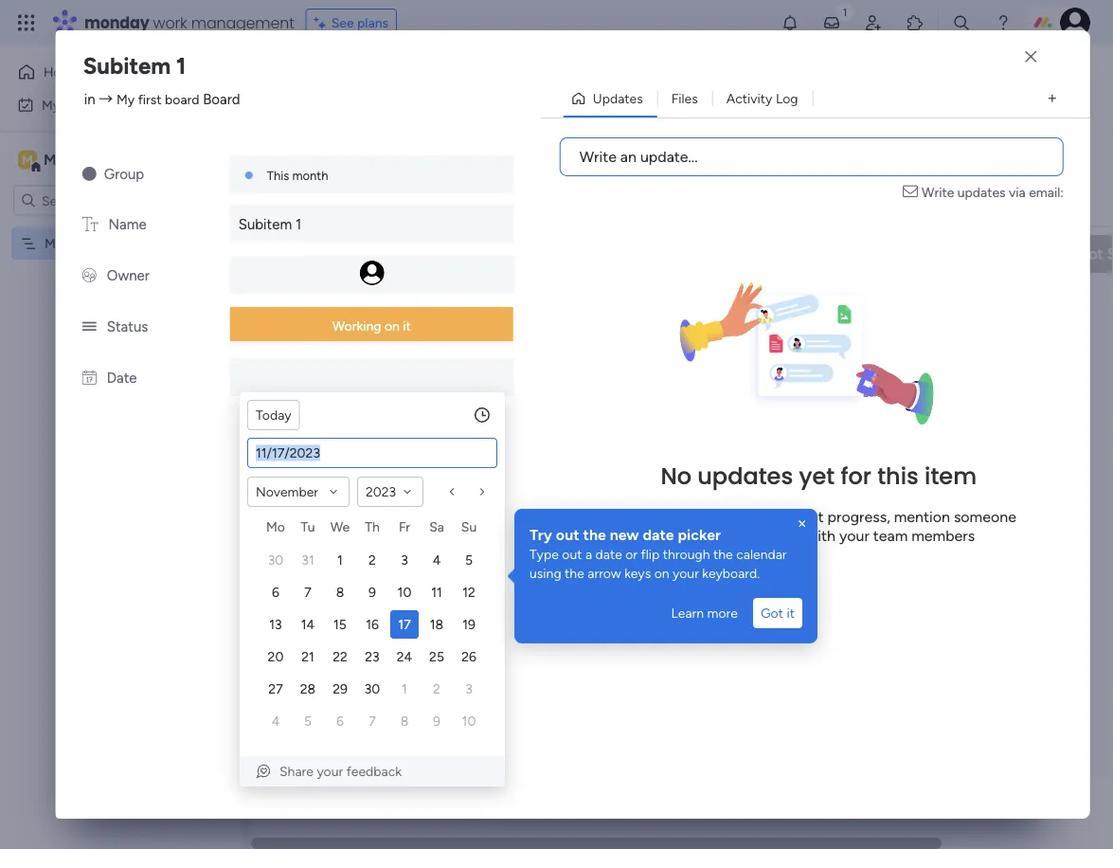 Task type: vqa. For each thing, say whether or not it's contained in the screenshot.
Write updates
yes



Task type: describe. For each thing, give the bounding box(es) containing it.
→
[[99, 91, 113, 108]]

project 3
[[831, 294, 881, 310]]

thursday element
[[356, 516, 389, 544]]

due for subitems
[[847, 336, 869, 351]]

keys
[[625, 566, 652, 582]]

it inside dialog
[[403, 318, 411, 334]]

22
[[333, 649, 348, 665]]

nov 16 list box
[[558, 276, 782, 464]]

0 vertical spatial 9 button
[[358, 578, 387, 607]]

19
[[463, 617, 476, 633]]

14 button
[[294, 611, 322, 639]]

1 vertical spatial out
[[562, 547, 583, 563]]

arrow down image
[[663, 111, 685, 134]]

help image
[[995, 13, 1013, 32]]

6 for top 6 button
[[272, 584, 280, 601]]

monday work management
[[84, 12, 295, 33]]

update
[[733, 507, 781, 525]]

v2 calendar view small outline image
[[828, 336, 840, 351]]

/ for invite
[[1025, 64, 1030, 80]]

or for upload
[[649, 526, 663, 544]]

project 2
[[308, 294, 358, 310]]

due date for subitems
[[847, 336, 897, 351]]

nov 16
[[692, 337, 730, 352]]

plans
[[357, 15, 389, 31]]

19 button
[[455, 611, 484, 639]]

due date for nov 17
[[323, 336, 373, 351]]

my first board list box
[[0, 224, 242, 516]]

we
[[331, 519, 350, 535]]

24 button
[[391, 643, 419, 671]]

today
[[256, 407, 292, 423]]

2023 button
[[357, 477, 424, 507]]

1 vertical spatial 9 button
[[423, 707, 451, 736]]

1 down wednesday 'element'
[[338, 552, 343, 568]]

0 vertical spatial 3
[[874, 294, 881, 310]]

0 horizontal spatial 4 button
[[262, 707, 290, 736]]

th
[[365, 519, 380, 535]]

type
[[530, 547, 559, 563]]

my inside in → my first board board
[[117, 91, 135, 107]]

20
[[268, 649, 284, 665]]

1 down 24 button
[[402, 681, 408, 697]]

invite
[[989, 64, 1022, 80]]

the up a
[[583, 526, 607, 544]]

team
[[874, 526, 908, 544]]

john smith image
[[1061, 8, 1091, 38]]

name
[[108, 216, 147, 233]]

no updates yet for this item
[[661, 461, 977, 492]]

2 vertical spatial your
[[317, 764, 343, 780]]

first inside in → my first board board
[[138, 91, 162, 107]]

updates button
[[564, 83, 658, 114]]

first inside my first board list box
[[66, 236, 90, 252]]

0 horizontal spatial 30 button
[[262, 546, 290, 575]]

1 horizontal spatial 4 button
[[423, 546, 451, 575]]

write for write an update...
[[580, 148, 617, 166]]

1 horizontal spatial 5 button
[[455, 546, 484, 575]]

1 vertical spatial 7 button
[[358, 707, 387, 736]]

subitems for v2 subtasks column small outline icon
[[323, 376, 375, 391]]

or for flip
[[626, 547, 638, 563]]

31
[[302, 552, 314, 568]]

invite / 1 button
[[954, 57, 1048, 87]]

v2 multiple person column image
[[82, 267, 96, 284]]

dapulse text column image
[[82, 216, 98, 233]]

select product image
[[17, 13, 36, 32]]

home button
[[11, 57, 204, 87]]

see plans button
[[306, 9, 397, 37]]

v2 subtasks column small outline image
[[304, 376, 317, 391]]

13
[[270, 617, 282, 633]]

16 inside list box
[[718, 337, 730, 352]]

first inside be the first one to update about progress, mention someone or upload files to share with your team members
[[655, 507, 682, 525]]

0 vertical spatial 8 button
[[326, 578, 355, 607]]

be the first one to update about progress, mention someone or upload files to share with your team members
[[607, 507, 1017, 544]]

my work
[[42, 97, 92, 113]]

working on it
[[332, 318, 411, 334]]

members
[[912, 526, 976, 544]]

filter button
[[596, 107, 685, 138]]

1 horizontal spatial 1 button
[[391, 675, 419, 703]]

share
[[766, 526, 803, 544]]

14
[[301, 617, 315, 633]]

15 button
[[326, 611, 355, 639]]

board inside my first board list box
[[93, 236, 127, 252]]

one
[[686, 507, 711, 525]]

write for write updates via email:
[[923, 184, 955, 200]]

2 for leftmost 2 button
[[369, 552, 376, 568]]

tuesday element
[[292, 516, 324, 544]]

mention
[[895, 507, 951, 525]]

wednesday element
[[324, 516, 356, 544]]

30 for 30 button to the right
[[365, 681, 380, 697]]

sort button
[[691, 107, 758, 138]]

on inside try out the new date picker type out a date or flip through the calendar using the arrow keys on your keyboard.
[[655, 566, 670, 582]]

with
[[807, 526, 836, 544]]

updates for no
[[698, 461, 794, 492]]

board inside in → my first board board
[[165, 91, 200, 107]]

add view image
[[1049, 92, 1057, 105]]

13 button
[[262, 611, 290, 639]]

/ for done
[[333, 245, 339, 263]]

invite / 1
[[989, 64, 1039, 80]]

via
[[1010, 184, 1026, 200]]

sa
[[430, 519, 445, 535]]

project for project 3
[[831, 294, 871, 310]]

this
[[267, 168, 289, 183]]

5 for the right 5 button
[[465, 552, 473, 568]]

1 horizontal spatial 10
[[462, 713, 476, 730]]

1 vertical spatial 2 button
[[423, 675, 451, 703]]

0 vertical spatial 1 button
[[326, 546, 355, 575]]

my for my first board
[[45, 236, 63, 252]]

24
[[397, 649, 413, 665]]

0 horizontal spatial subitem
[[83, 52, 171, 79]]

17 inside 17 button
[[399, 617, 411, 633]]

not s
[[1078, 245, 1114, 263]]

in
[[84, 91, 95, 108]]

sort
[[721, 114, 747, 131]]

1 horizontal spatial 6 button
[[326, 707, 355, 736]]

1 vertical spatial 3 button
[[455, 675, 484, 703]]

11 button
[[423, 578, 451, 607]]

31 button
[[294, 546, 322, 575]]

feedback
[[347, 764, 402, 780]]

1 inside button
[[1034, 64, 1039, 80]]

close image
[[1026, 50, 1037, 64]]

1 horizontal spatial 8 button
[[391, 707, 419, 736]]

16 button
[[358, 611, 387, 639]]

notifications image
[[781, 13, 800, 32]]

for
[[841, 461, 872, 492]]

v2 subtasks column small outline image
[[828, 376, 840, 391]]

27 button
[[262, 675, 290, 703]]

learn
[[672, 605, 705, 621]]

inbox image
[[823, 13, 842, 32]]

the inside be the first one to update about progress, mention someone or upload files to share with your team members
[[629, 507, 651, 525]]

0 horizontal spatial 2 button
[[358, 546, 387, 575]]

using
[[530, 566, 562, 582]]

done / 1
[[293, 245, 349, 263]]

my first board
[[45, 236, 127, 252]]

email:
[[1030, 184, 1064, 200]]

today button
[[247, 400, 300, 430]]

1 up done
[[296, 216, 302, 233]]

next image
[[475, 484, 490, 500]]

18
[[430, 617, 444, 633]]

0 horizontal spatial subitem 1
[[83, 52, 186, 79]]

3 for the bottommost 3 button
[[466, 681, 473, 697]]

row group for my work 'button'
[[282, 235, 1114, 838]]

v2 status image
[[82, 319, 96, 336]]

activity log
[[727, 91, 799, 107]]

my work button
[[11, 90, 204, 120]]

5 for bottom 5 button
[[304, 713, 312, 730]]

0 vertical spatial 2
[[351, 294, 358, 310]]

1 image
[[837, 1, 854, 22]]

23 button
[[358, 643, 387, 671]]

27
[[269, 681, 283, 697]]

got it button
[[754, 598, 803, 629]]



Task type: locate. For each thing, give the bounding box(es) containing it.
5 button
[[455, 546, 484, 575], [294, 707, 322, 736]]

work for monday
[[153, 12, 187, 33]]

0 horizontal spatial 5 button
[[294, 707, 322, 736]]

26
[[462, 649, 477, 665]]

3 button down friday element
[[391, 546, 419, 575]]

my down home
[[42, 97, 60, 113]]

board
[[203, 91, 240, 108]]

updates
[[593, 91, 643, 107]]

7 for leftmost 7 button
[[305, 584, 312, 601]]

1 horizontal spatial your
[[673, 566, 700, 582]]

board down name
[[93, 236, 127, 252]]

due date down working
[[323, 336, 373, 351]]

my down search in workspace field on the top left of the page
[[45, 236, 63, 252]]

2 up working
[[351, 294, 358, 310]]

month
[[292, 168, 328, 183]]

7 for 7 button to the bottom
[[369, 713, 376, 730]]

1 horizontal spatial due
[[847, 336, 869, 351]]

9
[[369, 584, 376, 601], [433, 713, 441, 730]]

done
[[293, 245, 329, 263]]

workspace image
[[18, 149, 37, 170]]

30 right 29 button
[[365, 681, 380, 697]]

0 vertical spatial 6 button
[[262, 578, 290, 607]]

updates left via
[[958, 184, 1006, 200]]

november
[[256, 484, 319, 500]]

out right try
[[556, 526, 580, 544]]

0 horizontal spatial it
[[403, 318, 411, 334]]

0 vertical spatial 2 button
[[358, 546, 387, 575]]

1 vertical spatial 6
[[337, 713, 344, 730]]

0 vertical spatial 10 button
[[391, 578, 419, 607]]

2 button down thursday element
[[358, 546, 387, 575]]

nov
[[431, 337, 453, 352], [692, 337, 715, 352]]

add time image
[[473, 406, 492, 425]]

/ right invite
[[1025, 64, 1030, 80]]

updates for write
[[958, 184, 1006, 200]]

not
[[1078, 245, 1104, 263]]

my right →
[[117, 91, 135, 107]]

search everything image
[[953, 13, 972, 32]]

due right v2 calendar view small outline image
[[847, 336, 869, 351]]

0 horizontal spatial due date
[[323, 336, 373, 351]]

3 for leftmost 3 button
[[401, 552, 408, 568]]

10 button down 26 button
[[455, 707, 484, 736]]

1 project from the left
[[308, 294, 348, 310]]

1 horizontal spatial subitem
[[239, 216, 292, 233]]

9 for the bottom 9 button
[[433, 713, 441, 730]]

2 for the bottommost 2 button
[[433, 681, 441, 697]]

2 down '25' button
[[433, 681, 441, 697]]

30 down monday element at the bottom left of the page
[[268, 552, 284, 568]]

21 button
[[294, 643, 322, 671]]

5 down 28
[[304, 713, 312, 730]]

6 up 13 'button'
[[272, 584, 280, 601]]

15
[[334, 617, 347, 633]]

9 button up "16" button
[[358, 578, 387, 607]]

1 horizontal spatial or
[[649, 526, 663, 544]]

1 horizontal spatial subitem 1
[[239, 216, 302, 233]]

subitem
[[83, 52, 171, 79], [239, 216, 292, 233]]

5 button down 28
[[294, 707, 322, 736]]

first up 'upload'
[[655, 507, 682, 525]]

su
[[461, 519, 477, 535]]

write left via
[[923, 184, 955, 200]]

v2 calendar view small outline image
[[304, 336, 317, 351]]

7 button down 31 button
[[294, 578, 322, 607]]

29 button
[[326, 675, 355, 703]]

workspace selection element
[[18, 148, 158, 173]]

1 vertical spatial 30 button
[[358, 675, 387, 703]]

4 down 27 "button"
[[272, 713, 280, 730]]

envelope o image
[[904, 182, 923, 202]]

1 due from the left
[[323, 336, 345, 351]]

0 horizontal spatial 7 button
[[294, 578, 322, 607]]

learn more
[[672, 605, 738, 621]]

option
[[0, 227, 242, 230]]

10 left 11 button
[[398, 584, 412, 601]]

0 horizontal spatial 3
[[401, 552, 408, 568]]

0 horizontal spatial board
[[93, 236, 127, 252]]

2 horizontal spatial 3
[[874, 294, 881, 310]]

3
[[874, 294, 881, 310], [401, 552, 408, 568], [466, 681, 473, 697]]

or inside try out the new date picker type out a date or flip through the calendar using the arrow keys on your keyboard.
[[626, 547, 638, 563]]

nov for nov 16
[[692, 337, 715, 352]]

7 down 31
[[305, 584, 312, 601]]

9 button down '25' button
[[423, 707, 451, 736]]

17 right "16" button
[[399, 617, 411, 633]]

nov for nov 17
[[431, 337, 453, 352]]

work
[[153, 12, 187, 33], [63, 97, 92, 113]]

project
[[308, 294, 348, 310], [831, 294, 871, 310]]

0 horizontal spatial 2
[[351, 294, 358, 310]]

update...
[[641, 148, 698, 166]]

1 vertical spatial first
[[66, 236, 90, 252]]

1 horizontal spatial to
[[748, 526, 762, 544]]

board left board
[[165, 91, 200, 107]]

2 button down '25' button
[[423, 675, 451, 703]]

your inside be the first one to update about progress, mention someone or upload files to share with your team members
[[840, 526, 870, 544]]

0 vertical spatial /
[[1025, 64, 1030, 80]]

Date field
[[248, 439, 497, 467]]

due date right v2 calendar view small outline image
[[847, 336, 897, 351]]

first down dapulse text column icon
[[66, 236, 90, 252]]

progress,
[[828, 507, 891, 525]]

your down through
[[673, 566, 700, 582]]

your down progress,
[[840, 526, 870, 544]]

previous image
[[445, 484, 460, 500]]

0 horizontal spatial /
[[333, 245, 339, 263]]

log
[[776, 91, 799, 107]]

first
[[138, 91, 162, 107], [66, 236, 90, 252], [655, 507, 682, 525]]

dapulse date column image
[[82, 370, 96, 387]]

30 button
[[262, 546, 290, 575], [358, 675, 387, 703]]

1 horizontal spatial 9 button
[[423, 707, 451, 736]]

1 button down wednesday 'element'
[[326, 546, 355, 575]]

out left a
[[562, 547, 583, 563]]

0 horizontal spatial 3 button
[[391, 546, 419, 575]]

1 vertical spatial 8
[[401, 713, 409, 730]]

10 down 26 button
[[462, 713, 476, 730]]

2 nov from the left
[[692, 337, 715, 352]]

30 button down monday element at the bottom left of the page
[[262, 546, 290, 575]]

subitem up →
[[83, 52, 171, 79]]

write an update... button
[[560, 137, 1064, 176]]

m
[[22, 152, 33, 168]]

1 vertical spatial work
[[63, 97, 92, 113]]

your inside try out the new date picker type out a date or flip through the calendar using the arrow keys on your keyboard.
[[673, 566, 700, 582]]

30 button down the 23 button
[[358, 675, 387, 703]]

date up 'flip' on the right
[[643, 526, 675, 544]]

0 vertical spatial write
[[580, 148, 617, 166]]

to down update
[[748, 526, 762, 544]]

0 horizontal spatial 4
[[272, 713, 280, 730]]

see
[[332, 15, 354, 31]]

2 horizontal spatial first
[[655, 507, 682, 525]]

in → my first board board
[[84, 91, 240, 108]]

2 due date from the left
[[847, 336, 897, 351]]

1 vertical spatial 4 button
[[262, 707, 290, 736]]

0 vertical spatial 7
[[305, 584, 312, 601]]

0 vertical spatial 3 button
[[391, 546, 419, 575]]

v2 sun image
[[82, 166, 96, 183]]

1 vertical spatial write
[[923, 184, 955, 200]]

0 vertical spatial 10
[[398, 584, 412, 601]]

work right "monday"
[[153, 12, 187, 33]]

to up files
[[715, 507, 729, 525]]

8 button up 15 button
[[326, 578, 355, 607]]

0 horizontal spatial work
[[63, 97, 92, 113]]

my for my work
[[42, 97, 60, 113]]

29
[[333, 681, 348, 697]]

write inside write an update... button
[[580, 148, 617, 166]]

1 vertical spatial 30
[[365, 681, 380, 697]]

1 horizontal spatial nov
[[692, 337, 715, 352]]

6 down 29 button
[[337, 713, 344, 730]]

the up new at the bottom right
[[629, 507, 651, 525]]

the down files
[[714, 547, 734, 563]]

0 horizontal spatial your
[[317, 764, 343, 780]]

workspace
[[81, 151, 155, 169]]

subitem down this
[[239, 216, 292, 233]]

5 down sunday element
[[465, 552, 473, 568]]

0 vertical spatial work
[[153, 12, 187, 33]]

invite members image
[[865, 13, 884, 32]]

1 right done
[[343, 245, 349, 263]]

it
[[403, 318, 411, 334], [787, 605, 795, 621]]

row group
[[282, 235, 1114, 838], [260, 544, 485, 738]]

7 up share your feedback link
[[369, 713, 376, 730]]

7 button up share your feedback link
[[358, 707, 387, 736]]

learn more button
[[664, 598, 746, 629]]

my inside my work 'button'
[[42, 97, 60, 113]]

/ inside button
[[1025, 64, 1030, 80]]

date
[[107, 370, 137, 387]]

16 inside button
[[366, 617, 379, 633]]

try out the new date picker heading
[[530, 524, 803, 545]]

1 vertical spatial 5 button
[[294, 707, 322, 736]]

or
[[649, 526, 663, 544], [626, 547, 638, 563]]

2 button
[[358, 546, 387, 575], [423, 675, 451, 703]]

row group containing done
[[282, 235, 1114, 838]]

project for project 2
[[308, 294, 348, 310]]

subitems right v2 subtasks column small outline icon
[[323, 376, 375, 391]]

board
[[165, 91, 200, 107], [93, 236, 127, 252]]

it right got
[[787, 605, 795, 621]]

2 vertical spatial first
[[655, 507, 682, 525]]

0 horizontal spatial 1 button
[[326, 546, 355, 575]]

work for my
[[63, 97, 92, 113]]

1 horizontal spatial 17
[[456, 337, 468, 352]]

1 horizontal spatial due date
[[847, 336, 897, 351]]

3 button down 26 button
[[455, 675, 484, 703]]

yet
[[800, 461, 835, 492]]

see plans
[[332, 15, 389, 31]]

row group for 2023 button
[[260, 544, 485, 738]]

on inside no updates yet for this item dialog
[[385, 318, 400, 334]]

0 horizontal spatial to
[[715, 507, 729, 525]]

subitems right v2 subtasks column small outline image
[[847, 376, 899, 391]]

1 up in → my first board board
[[176, 52, 186, 79]]

1 due date from the left
[[323, 336, 373, 351]]

1 vertical spatial board
[[93, 236, 127, 252]]

due for nov 17
[[323, 336, 345, 351]]

write updates via email:
[[923, 184, 1064, 200]]

30 for the left 30 button
[[268, 552, 284, 568]]

date down project 3
[[872, 336, 897, 351]]

0 vertical spatial to
[[715, 507, 729, 525]]

8 up 15
[[336, 584, 344, 601]]

0 vertical spatial updates
[[958, 184, 1006, 200]]

subitem 1 up my first board link
[[83, 52, 186, 79]]

share your feedback
[[280, 764, 402, 780]]

calendar
[[737, 547, 787, 563]]

on up the v2 done deadline image
[[385, 318, 400, 334]]

upload
[[666, 526, 713, 544]]

0 horizontal spatial or
[[626, 547, 638, 563]]

1 horizontal spatial 5
[[465, 552, 473, 568]]

date up arrow
[[596, 547, 623, 563]]

1 horizontal spatial /
[[1025, 64, 1030, 80]]

1 vertical spatial 3
[[401, 552, 408, 568]]

activity
[[727, 91, 773, 107]]

v2 subitems open image
[[440, 377, 453, 392]]

8 button up feedback on the bottom left of page
[[391, 707, 419, 736]]

nov inside 'nov 16' list box
[[692, 337, 715, 352]]

8 up feedback on the bottom left of page
[[401, 713, 409, 730]]

25 button
[[423, 643, 451, 671]]

1 horizontal spatial 10 button
[[455, 707, 484, 736]]

1 nov from the left
[[431, 337, 453, 352]]

sunday element
[[453, 516, 485, 544]]

updates
[[958, 184, 1006, 200], [698, 461, 794, 492]]

0 vertical spatial on
[[385, 318, 400, 334]]

6 for right 6 button
[[337, 713, 344, 730]]

0 vertical spatial out
[[556, 526, 580, 544]]

5 button down sunday element
[[455, 546, 484, 575]]

saturday element
[[421, 516, 453, 544]]

work inside my work 'button'
[[63, 97, 92, 113]]

2 down thursday element
[[369, 552, 376, 568]]

1 right invite
[[1034, 64, 1039, 80]]

0 horizontal spatial 8 button
[[326, 578, 355, 607]]

/ right done
[[333, 245, 339, 263]]

9 down '25' button
[[433, 713, 441, 730]]

grid
[[260, 516, 485, 738]]

6 button up 13 'button'
[[262, 578, 290, 607]]

1 button down 24 on the left bottom
[[391, 675, 419, 703]]

1 horizontal spatial 3 button
[[455, 675, 484, 703]]

1 subitems from the left
[[323, 376, 375, 391]]

no
[[661, 461, 692, 492]]

1 horizontal spatial 7
[[369, 713, 376, 730]]

on down 'flip' on the right
[[655, 566, 670, 582]]

got it
[[761, 605, 795, 621]]

1 vertical spatial or
[[626, 547, 638, 563]]

item
[[925, 461, 977, 492]]

1 horizontal spatial 2
[[369, 552, 376, 568]]

row group containing 30
[[260, 544, 485, 738]]

9 up "16" button
[[369, 584, 376, 601]]

4 down saturday 'element'
[[433, 552, 441, 568]]

due right v2 calendar view small outline icon
[[323, 336, 345, 351]]

v2 done deadline image
[[387, 336, 402, 354]]

your right share
[[317, 764, 343, 780]]

new
[[610, 526, 640, 544]]

1
[[176, 52, 186, 79], [1034, 64, 1039, 80], [296, 216, 302, 233], [343, 245, 349, 263], [338, 552, 343, 568], [402, 681, 408, 697]]

it inside button
[[787, 605, 795, 621]]

0 vertical spatial 30 button
[[262, 546, 290, 575]]

0 horizontal spatial 9 button
[[358, 578, 387, 607]]

a
[[586, 547, 593, 563]]

or inside be the first one to update about progress, mention someone or upload files to share with your team members
[[649, 526, 663, 544]]

2 due from the left
[[847, 336, 869, 351]]

1 vertical spatial updates
[[698, 461, 794, 492]]

project up v2 calendar view small outline image
[[831, 294, 871, 310]]

this month
[[267, 168, 328, 183]]

0 vertical spatial 5
[[465, 552, 473, 568]]

or left 'flip' on the right
[[626, 547, 638, 563]]

1 vertical spatial 2
[[369, 552, 376, 568]]

0 vertical spatial 4
[[433, 552, 441, 568]]

0 vertical spatial it
[[403, 318, 411, 334]]

got
[[761, 605, 784, 621]]

0 horizontal spatial on
[[385, 318, 400, 334]]

30
[[268, 552, 284, 568], [365, 681, 380, 697]]

monday element
[[260, 516, 292, 544]]

nov 17
[[431, 337, 468, 352]]

9 button
[[358, 578, 387, 607], [423, 707, 451, 736]]

2 project from the left
[[831, 294, 871, 310]]

friday element
[[389, 516, 421, 544]]

no updates yet for this item dialog
[[0, 0, 1114, 849]]

it right working
[[403, 318, 411, 334]]

16
[[718, 337, 730, 352], [366, 617, 379, 633]]

0 vertical spatial 17
[[456, 337, 468, 352]]

0 horizontal spatial 10
[[398, 584, 412, 601]]

1 vertical spatial 7
[[369, 713, 376, 730]]

4 button down saturday 'element'
[[423, 546, 451, 575]]

17 right the v2 done deadline image
[[456, 337, 468, 352]]

10 button left 11 button
[[391, 578, 419, 607]]

0 horizontal spatial 6
[[272, 584, 280, 601]]

apps image
[[906, 13, 925, 32]]

main
[[44, 151, 77, 169]]

working
[[332, 318, 382, 334]]

1 horizontal spatial 30 button
[[358, 675, 387, 703]]

1 vertical spatial subitem
[[239, 216, 292, 233]]

picker
[[678, 526, 722, 544]]

10
[[398, 584, 412, 601], [462, 713, 476, 730]]

0 vertical spatial or
[[649, 526, 663, 544]]

close image
[[795, 517, 811, 532]]

through
[[663, 547, 711, 563]]

tu
[[301, 519, 315, 535]]

0 horizontal spatial updates
[[698, 461, 794, 492]]

0 horizontal spatial 8
[[336, 584, 344, 601]]

my inside my first board list box
[[45, 236, 63, 252]]

work left →
[[63, 97, 92, 113]]

0 vertical spatial subitem 1
[[83, 52, 186, 79]]

22 button
[[326, 643, 355, 671]]

Search in workspace field
[[40, 190, 158, 211]]

1 vertical spatial on
[[655, 566, 670, 582]]

1 vertical spatial to
[[748, 526, 762, 544]]

subitems for v2 subtasks column small outline image
[[847, 376, 899, 391]]

or up 'flip' on the right
[[649, 526, 663, 544]]

share
[[280, 764, 314, 780]]

0 horizontal spatial 6 button
[[262, 578, 290, 607]]

files
[[716, 526, 744, 544]]

monday
[[84, 12, 149, 33]]

project up working
[[308, 294, 348, 310]]

26 button
[[455, 643, 484, 671]]

updates up update
[[698, 461, 794, 492]]

2 subitems from the left
[[847, 376, 899, 391]]

status
[[107, 319, 148, 336]]

first right →
[[138, 91, 162, 107]]

subitem 1 down this
[[239, 216, 302, 233]]

1 horizontal spatial write
[[923, 184, 955, 200]]

1 vertical spatial 10 button
[[455, 707, 484, 736]]

the
[[629, 507, 651, 525], [583, 526, 607, 544], [714, 547, 734, 563], [565, 566, 585, 582]]

2 horizontal spatial 2
[[433, 681, 441, 697]]

4 button
[[423, 546, 451, 575], [262, 707, 290, 736]]

this
[[878, 461, 919, 492]]

more
[[708, 605, 738, 621]]

the right using
[[565, 566, 585, 582]]

owner
[[107, 267, 150, 284]]

0 horizontal spatial 9
[[369, 584, 376, 601]]

filter
[[626, 114, 656, 131]]

17 button
[[391, 611, 419, 639]]

1 horizontal spatial it
[[787, 605, 795, 621]]

4 button down 27 "button"
[[262, 707, 290, 736]]

files button
[[658, 83, 713, 114]]

6 button down 29 button
[[326, 707, 355, 736]]

9 for top 9 button
[[369, 584, 376, 601]]

2 horizontal spatial your
[[840, 526, 870, 544]]

my
[[117, 91, 135, 107], [42, 97, 60, 113], [45, 236, 63, 252]]

1 vertical spatial subitem 1
[[239, 216, 302, 233]]

date down working
[[348, 336, 373, 351]]

1 horizontal spatial 3
[[466, 681, 473, 697]]

files
[[672, 91, 699, 107]]

0 horizontal spatial project
[[308, 294, 348, 310]]

1 vertical spatial 9
[[433, 713, 441, 730]]

write left an
[[580, 148, 617, 166]]

grid containing mo
[[260, 516, 485, 738]]

an
[[621, 148, 637, 166]]

1 vertical spatial 1 button
[[391, 675, 419, 703]]

0 horizontal spatial 10 button
[[391, 578, 419, 607]]



